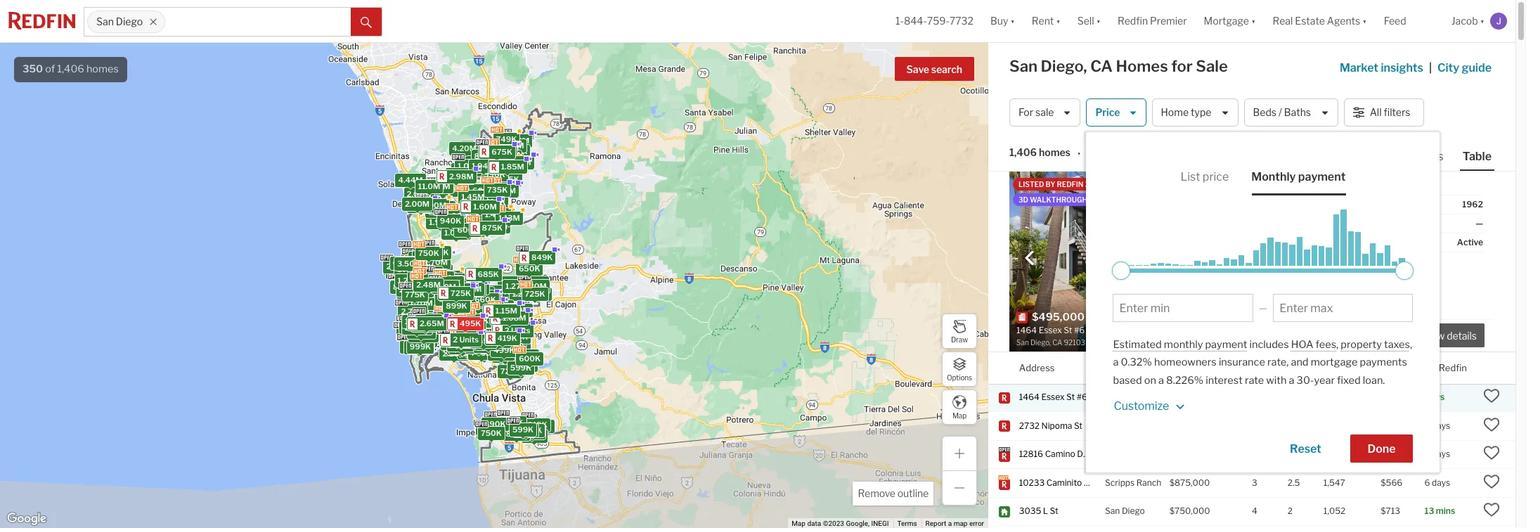 Task type: describe. For each thing, give the bounding box(es) containing it.
listed by redfin 3 hrs ago 3d walkthrough
[[1019, 180, 1124, 204]]

payments
[[1360, 356, 1408, 369]]

4.36m
[[408, 256, 433, 266]]

sq.ft. button
[[1324, 352, 1348, 384]]

2732
[[1020, 420, 1040, 431]]

Enter min text field
[[1120, 302, 1247, 315]]

0 horizontal spatial 1.79m
[[443, 313, 466, 323]]

san diego for 3035 l st
[[1106, 506, 1145, 516]]

590k
[[498, 152, 519, 162]]

1 vertical spatial baths
[[1288, 362, 1313, 373]]

0 horizontal spatial 2.60m
[[450, 342, 474, 351]]

0 vertical spatial —
[[1476, 218, 1484, 229]]

search
[[932, 63, 963, 75]]

1 horizontal spatial 899k
[[446, 301, 467, 311]]

0 horizontal spatial 899k
[[412, 199, 433, 209]]

1 horizontal spatial 845k
[[506, 429, 527, 439]]

1 horizontal spatial 480k
[[495, 312, 517, 321]]

favorite button checkbox
[[1225, 175, 1249, 199]]

favorite button image
[[1225, 175, 1249, 199]]

504k
[[427, 294, 448, 303]]

765k
[[503, 417, 524, 427]]

2 5 days from the top
[[1425, 449, 1451, 460]]

545k
[[492, 425, 514, 435]]

market
[[1340, 61, 1379, 75]]

1 vertical spatial 735k
[[508, 343, 528, 353]]

ago
[[1108, 180, 1124, 188]]

1 1 from the left
[[1181, 311, 1186, 323]]

1.75m
[[402, 275, 425, 284]]

a left 30-
[[1289, 374, 1295, 387]]

1 vertical spatial 849k
[[532, 253, 553, 262]]

rate
[[1245, 374, 1265, 387]]

2 vertical spatial 2.50m
[[446, 340, 470, 350]]

2 vertical spatial 700k
[[515, 351, 536, 361]]

1 vertical spatial 499k
[[494, 346, 515, 355]]

save search
[[907, 63, 963, 75]]

0 vertical spatial 1.05m
[[465, 293, 488, 303]]

1 horizontal spatial 4
[[1288, 449, 1294, 460]]

©2023
[[823, 520, 845, 528]]

0 horizontal spatial 500k
[[424, 317, 445, 327]]

and
[[1292, 356, 1309, 369]]

1,406 homes • sort
[[1010, 147, 1109, 159]]

3035 l st
[[1020, 506, 1059, 516]]

1 vertical spatial 939k
[[491, 349, 512, 359]]

map region
[[0, 0, 1046, 528]]

0 vertical spatial 1.13m
[[499, 213, 520, 223]]

1 horizontal spatial 1.15m
[[461, 318, 483, 328]]

mins
[[1437, 506, 1456, 516]]

1 vertical spatial 575k
[[522, 425, 543, 435]]

0 horizontal spatial 1.15m
[[432, 274, 453, 284]]

645k
[[438, 305, 459, 314]]

0 horizontal spatial 550k
[[496, 339, 518, 348]]

1 vertical spatial 960k
[[495, 351, 517, 361]]

925k up the 669k at the left
[[502, 308, 523, 318]]

2 1 from the left
[[1205, 311, 1210, 323]]

with
[[1267, 374, 1287, 387]]

0 vertical spatial 849k
[[467, 219, 488, 229]]

365k
[[473, 336, 494, 346]]

jacob
[[1452, 15, 1479, 27]]

feed button
[[1376, 0, 1444, 42]]

13
[[1425, 506, 1435, 516]]

1 days from the top
[[1433, 420, 1451, 431]]

350 of 1,406 homes
[[23, 63, 119, 75]]

0 vertical spatial 700k
[[507, 146, 528, 156]]

beds / baths button
[[1244, 98, 1339, 127]]

1 vertical spatial 1.13m
[[501, 278, 523, 288]]

sort
[[1088, 147, 1109, 159]]

0 horizontal spatial 485k
[[448, 341, 469, 351]]

based
[[1114, 374, 1143, 387]]

949k up 312k at the left of page
[[468, 334, 490, 344]]

0 vertical spatial 845k
[[462, 285, 483, 295]]

0 horizontal spatial price
[[1096, 106, 1121, 118]]

350
[[23, 63, 43, 75]]

location
[[1106, 362, 1143, 373]]

1 vertical spatial 5.50m
[[404, 249, 429, 259]]

1 horizontal spatial 620k
[[465, 309, 487, 318]]

0 vertical spatial 425k
[[474, 297, 495, 307]]

$/sq.ft.
[[1381, 362, 1414, 373]]

1 vertical spatial 4.00m
[[400, 329, 425, 339]]

san down scripps
[[1106, 506, 1121, 516]]

570k
[[448, 321, 469, 330]]

2.85m
[[401, 277, 425, 287]]

3,279
[[1324, 449, 1347, 460]]

% inside % homeowners insurance rate, and mortgage payments based on a
[[1143, 356, 1153, 369]]

table
[[1463, 150, 1492, 163]]

redfin inside button
[[1439, 362, 1468, 373]]

895k
[[449, 321, 470, 331]]

1 vertical spatial 425k
[[490, 334, 511, 344]]

mortgage
[[1311, 356, 1358, 369]]

list
[[1181, 170, 1201, 184]]

1 horizontal spatial 675k
[[492, 147, 513, 157]]

1-
[[896, 15, 904, 27]]

0 vertical spatial 960k
[[411, 253, 433, 263]]

0 vertical spatial 2.60m
[[506, 305, 530, 315]]

diego for 3035 l st
[[1122, 506, 1145, 516]]

1 vertical spatial 3.30m
[[429, 206, 453, 216]]

1 5 days from the top
[[1425, 420, 1451, 431]]

sell ▾
[[1078, 15, 1101, 27]]

1 5 from the top
[[1425, 420, 1431, 431]]

san left remove san diego icon on the top left of page
[[96, 16, 114, 28]]

0 vertical spatial 650k
[[519, 264, 540, 274]]

0 vertical spatial 3.35m
[[426, 182, 450, 191]]

0 vertical spatial 2.50m
[[457, 284, 482, 294]]

customize
[[1114, 400, 1170, 413]]

2.20m
[[399, 285, 424, 295]]

diego for 1464 essex st #6
[[1122, 392, 1145, 403]]

▾ inside real estate agents ▾ link
[[1363, 15, 1368, 27]]

% homeowners insurance rate, and mortgage payments based on a
[[1114, 356, 1408, 387]]

1 vertical spatial 11.0m
[[404, 268, 426, 278]]

974k
[[457, 319, 478, 329]]

1 vertical spatial 3.35m
[[407, 342, 432, 352]]

a left map
[[949, 520, 952, 528]]

0 horizontal spatial 675k
[[445, 335, 466, 345]]

view details button
[[1415, 324, 1485, 348]]

299k
[[459, 319, 480, 329]]

3 hours
[[1326, 218, 1357, 229]]

map button
[[942, 390, 978, 425]]

0 vertical spatial 1.09m
[[458, 161, 481, 171]]

1 vertical spatial 940k
[[528, 289, 549, 299]]

589k
[[411, 192, 433, 202]]

0 vertical spatial 735k
[[487, 185, 508, 195]]

favorite this home image
[[1484, 388, 1501, 405]]

1 horizontal spatial 495k
[[460, 319, 481, 329]]

hours
[[1334, 218, 1357, 229]]

0 vertical spatial 500k
[[481, 186, 502, 196]]

san diego for 1464 essex st #6
[[1106, 392, 1145, 403]]

0 horizontal spatial 830k
[[400, 288, 422, 298]]

0 vertical spatial 575k
[[443, 307, 464, 317]]

a inside % homeowners insurance rate, and mortgage payments based on a
[[1159, 374, 1165, 387]]

464k
[[453, 342, 474, 352]]

740k
[[445, 320, 466, 329]]

1 vertical spatial 1.09m
[[445, 228, 468, 238]]

on redfin
[[1425, 362, 1468, 373]]

redfin inside button
[[1118, 15, 1148, 27]]

sell
[[1078, 15, 1095, 27]]

done
[[1368, 442, 1396, 456]]

1 vertical spatial 485k
[[484, 419, 506, 429]]

premier
[[1151, 15, 1188, 27]]

1 vertical spatial 1.15m
[[496, 306, 518, 315]]

for
[[1019, 106, 1034, 118]]

0 vertical spatial 4.00m
[[438, 319, 463, 329]]

0 horizontal spatial 3 units
[[413, 314, 439, 324]]

▾ for jacob ▾
[[1481, 15, 1485, 27]]

0 horizontal spatial hoa
[[1264, 237, 1282, 248]]

sell ▾ button
[[1069, 0, 1110, 42]]

479k
[[487, 336, 508, 346]]

1.60m up '810k'
[[468, 308, 492, 318]]

1 , from the left
[[1337, 338, 1339, 351]]

1,547
[[1324, 477, 1346, 488]]

0 vertical spatial san diego
[[96, 16, 143, 28]]

325k
[[432, 203, 453, 212]]

real estate agents ▾ button
[[1265, 0, 1376, 42]]

2 horizontal spatial 675k
[[524, 431, 545, 441]]

all
[[1370, 106, 1382, 118]]

— inside dialog
[[1259, 302, 1268, 314]]

0 vertical spatial diego
[[116, 16, 143, 28]]

1 vertical spatial 3 units
[[448, 343, 474, 352]]

estate
[[1296, 15, 1326, 27]]

0 vertical spatial 939k
[[492, 312, 514, 322]]

$495,000
[[1170, 392, 1211, 403]]

list price element
[[1181, 159, 1230, 196]]

2 vertical spatial 1.03m
[[428, 273, 451, 283]]

hoa inside dialog
[[1292, 338, 1314, 351]]

0 horizontal spatial 495k
[[413, 316, 434, 326]]

0 vertical spatial 11.0m
[[418, 182, 440, 191]]

submit search image
[[361, 17, 372, 28]]

1464
[[1020, 392, 1040, 403]]

2 vertical spatial 849k
[[460, 348, 482, 357]]

by
[[1046, 180, 1056, 188]]

759-
[[927, 15, 950, 27]]

1 horizontal spatial 1.79m
[[487, 213, 510, 223]]

surabaya
[[1084, 477, 1121, 488]]

1 vertical spatial 400k
[[465, 283, 487, 293]]

660k
[[475, 294, 496, 304]]

▾ for mortgage ▾
[[1252, 15, 1256, 27]]

homes inside 1,406 homes • sort
[[1039, 147, 1071, 159]]

1.90m down the 2.20m
[[401, 298, 424, 308]]

2732 nipoma st
[[1020, 420, 1083, 431]]

1 vertical spatial 475k
[[468, 316, 489, 326]]

919k
[[528, 420, 548, 430]]

0 horizontal spatial 395k
[[442, 275, 463, 285]]

1.90m up '389k'
[[487, 302, 511, 311]]

925k down 419k
[[496, 343, 517, 353]]

draw
[[952, 335, 968, 344]]

includes
[[1250, 338, 1290, 351]]

remove san diego image
[[149, 18, 158, 26]]

775k
[[405, 290, 425, 300]]

0 vertical spatial 3.30m
[[431, 185, 455, 195]]

920k
[[452, 211, 473, 221]]

baths button
[[1288, 352, 1313, 384]]

city
[[1438, 61, 1460, 75]]

nipoma
[[1042, 420, 1073, 431]]

0 horizontal spatial 480k
[[446, 335, 468, 345]]

save search button
[[895, 57, 975, 81]]

1.58m
[[456, 339, 480, 348]]

mortgage ▾ button
[[1196, 0, 1265, 42]]

2.48m
[[417, 280, 441, 290]]

homeowners
[[1155, 356, 1217, 369]]

925k down 625k
[[466, 215, 486, 224]]

essex
[[1042, 392, 1065, 403]]

0 horizontal spatial 650k
[[468, 342, 490, 352]]

798k
[[418, 246, 439, 256]]

1.60m down 625k
[[474, 202, 497, 211]]

1 vertical spatial 869k
[[487, 331, 508, 341]]



Task type: vqa. For each thing, say whether or not it's contained in the screenshot.
Austin to the middle
no



Task type: locate. For each thing, give the bounding box(es) containing it.
google image
[[4, 510, 50, 528]]

735k down 868k
[[508, 343, 528, 353]]

5 days
[[1425, 420, 1451, 431], [1425, 449, 1451, 460]]

map for map data ©2023 google, inegi
[[792, 520, 806, 528]]

6 ▾ from the left
[[1481, 15, 1485, 27]]

2 units
[[411, 316, 437, 326], [505, 325, 531, 335], [453, 335, 479, 345], [444, 335, 470, 345], [448, 341, 474, 351], [450, 342, 476, 352]]

san diego, ca homes for sale
[[1010, 57, 1228, 75]]

0 vertical spatial 429k
[[475, 312, 496, 322]]

2 vertical spatial st
[[1050, 506, 1059, 516]]

days down hrs
[[1433, 420, 1451, 431]]

0 horizontal spatial homes
[[86, 63, 119, 75]]

10233
[[1020, 477, 1045, 488]]

beds inside button
[[1254, 106, 1277, 118]]

price up sort
[[1096, 106, 1121, 118]]

0 vertical spatial 850k
[[492, 147, 514, 156]]

2 , from the left
[[1411, 338, 1413, 351]]

3.50m
[[467, 148, 491, 158], [397, 259, 422, 269], [389, 267, 414, 277]]

900k
[[456, 291, 477, 301]]

1.13m right 685k
[[501, 278, 523, 288]]

1,406 inside 1,406 homes • sort
[[1010, 147, 1037, 159]]

1 ▾ from the left
[[1011, 15, 1015, 27]]

930k
[[446, 341, 468, 351]]

1 vertical spatial homes
[[1039, 147, 1071, 159]]

3.45m
[[401, 264, 426, 274]]

beds left the / at the top of page
[[1254, 106, 1277, 118]]

dialog containing list price
[[1087, 132, 1441, 473]]

2 horizontal spatial 1.15m
[[496, 306, 518, 315]]

1 horizontal spatial hoa
[[1292, 338, 1314, 351]]

2 days from the top
[[1433, 449, 1451, 460]]

0.32
[[1121, 356, 1143, 369]]

0 vertical spatial price
[[1096, 106, 1121, 118]]

1,406 up listed
[[1010, 147, 1037, 159]]

1 vertical spatial days
[[1433, 449, 1451, 460]]

previous button image
[[1023, 251, 1037, 265]]

baths right the / at the top of page
[[1285, 106, 1312, 118]]

3.35m down 3.70m
[[407, 342, 432, 352]]

696k
[[438, 294, 460, 304]]

1 horizontal spatial payment
[[1299, 170, 1346, 184]]

0 vertical spatial price button
[[1087, 98, 1147, 127]]

899k up 1.98m
[[412, 199, 433, 209]]

389k
[[488, 314, 509, 324]]

845k down 685k
[[462, 285, 483, 295]]

0 vertical spatial 475k
[[483, 291, 503, 301]]

san diego down scripps
[[1106, 506, 1145, 516]]

2.79m
[[455, 312, 479, 322]]

1.59m
[[444, 339, 467, 348]]

▾ left user photo
[[1481, 15, 1485, 27]]

830k
[[457, 287, 478, 297], [400, 288, 422, 298]]

estimated
[[1114, 338, 1162, 351]]

1 vertical spatial redfin
[[1439, 362, 1468, 373]]

3.30m up 1.98m
[[429, 206, 453, 216]]

1.13m down the 1.31m
[[499, 213, 520, 223]]

1 vertical spatial 845k
[[506, 429, 527, 439]]

— down the '1962'
[[1476, 218, 1484, 229]]

san left "diego,"
[[1010, 57, 1038, 75]]

949k
[[470, 292, 491, 301], [459, 292, 480, 302], [468, 334, 490, 344]]

monthly payment
[[1252, 170, 1346, 184]]

3 ▾ from the left
[[1097, 15, 1101, 27]]

remove outline button
[[853, 482, 934, 506]]

x-out this home image
[[1291, 327, 1307, 344]]

1.60m down "2.98m"
[[467, 186, 491, 195]]

walkthrough
[[1030, 196, 1088, 204]]

940k right 349k
[[528, 289, 549, 299]]

1 up monthly
[[1181, 311, 1186, 323]]

997k
[[437, 277, 457, 287]]

, up mortgage
[[1337, 338, 1339, 351]]

1 vertical spatial 5 days
[[1425, 449, 1451, 460]]

diego left remove san diego icon on the top left of page
[[116, 16, 143, 28]]

3.30m down 2.95m at the top
[[431, 185, 455, 195]]

395k left 770k
[[479, 427, 500, 437]]

0 vertical spatial 1.03m
[[464, 153, 488, 163]]

▾ inside rent ▾ dropdown button
[[1056, 15, 1061, 27]]

▾ for rent ▾
[[1056, 15, 1061, 27]]

4 right $750,000
[[1252, 506, 1258, 516]]

outline
[[898, 487, 929, 499]]

map for map
[[953, 411, 967, 420]]

1 vertical spatial %
[[1195, 374, 1204, 387]]

3.70m
[[412, 331, 436, 341]]

870k
[[497, 154, 518, 164]]

1 horizontal spatial 2.60m
[[506, 305, 530, 315]]

1,406 right of at the left top of page
[[57, 63, 84, 75]]

5 days down hrs
[[1425, 420, 1451, 431]]

1 horizontal spatial 1,406
[[1010, 147, 1037, 159]]

575k up 740k
[[443, 307, 464, 317]]

2 ▾ from the left
[[1056, 15, 1061, 27]]

395k up 350k
[[442, 275, 463, 285]]

1 vertical spatial 620k
[[465, 309, 487, 318]]

6
[[1425, 477, 1431, 488]]

450k
[[449, 342, 471, 351]]

1 left the 588
[[1205, 311, 1210, 323]]

1 vertical spatial price button
[[1170, 352, 1192, 384]]

minimum price slider
[[1113, 262, 1131, 280]]

diego down based
[[1122, 392, 1145, 403]]

1 vertical spatial 395k
[[479, 427, 500, 437]]

redfin left 'premier'
[[1118, 15, 1148, 27]]

1.35m
[[489, 182, 512, 192], [473, 321, 496, 330], [478, 324, 501, 334]]

1.60m
[[467, 186, 491, 195], [474, 202, 497, 211], [468, 308, 492, 318], [405, 317, 429, 327]]

1 horizontal spatial 1
[[1205, 311, 1210, 323]]

1464 essex st #6
[[1020, 392, 1088, 403]]

san down based
[[1106, 392, 1121, 403]]

hoa up and
[[1292, 338, 1314, 351]]

% up on
[[1143, 356, 1153, 369]]

0 vertical spatial 485k
[[448, 341, 469, 351]]

heading
[[1017, 310, 1131, 348]]

12816 camino del valle link
[[1020, 449, 1111, 461]]

▾ right sell
[[1097, 15, 1101, 27]]

next button image
[[1225, 251, 1239, 265]]

799k
[[485, 197, 506, 207], [428, 247, 449, 257], [475, 270, 496, 279], [438, 278, 459, 288], [449, 315, 469, 325], [490, 419, 511, 429]]

st left #6
[[1067, 392, 1075, 403]]

1.98m
[[429, 218, 453, 227]]

— right the 588
[[1259, 302, 1268, 314]]

869k
[[484, 218, 505, 227], [487, 331, 508, 341]]

0 horizontal spatial 490k
[[450, 340, 472, 349]]

3 days from the top
[[1433, 477, 1451, 488]]

5 days up 6 days
[[1425, 449, 1451, 460]]

697k
[[422, 249, 442, 259]]

error
[[970, 520, 985, 528]]

499k
[[485, 316, 507, 325], [494, 346, 515, 355]]

▾ inside sell ▾ dropdown button
[[1097, 15, 1101, 27]]

a right on
[[1159, 374, 1165, 387]]

price
[[1203, 170, 1230, 184]]

0 vertical spatial 869k
[[484, 218, 505, 227]]

350k
[[439, 290, 460, 300]]

1 horizontal spatial price button
[[1170, 352, 1192, 384]]

maximum price slider
[[1396, 262, 1415, 280]]

details
[[1447, 330, 1478, 342]]

map inside button
[[953, 411, 967, 420]]

868k
[[507, 332, 528, 342]]

agents
[[1328, 15, 1361, 27]]

price up 8.226 in the right of the page
[[1170, 362, 1192, 373]]

0 horizontal spatial 960k
[[411, 253, 433, 263]]

1.08m
[[470, 210, 493, 220], [428, 287, 452, 297], [503, 313, 526, 323]]

1.25m
[[455, 343, 478, 353]]

▾ for buy ▾
[[1011, 15, 1015, 27]]

map left data
[[792, 520, 806, 528]]

0 vertical spatial 4
[[1288, 449, 1294, 460]]

735k down the 996k
[[487, 185, 508, 195]]

remove outline
[[858, 487, 929, 499]]

1 vertical spatial 850k
[[482, 316, 503, 326]]

425k up 1.99m
[[474, 297, 495, 307]]

days right 6 on the bottom of the page
[[1433, 477, 1451, 488]]

payment up the insurance
[[1206, 338, 1248, 351]]

1 vertical spatial 490k
[[485, 419, 506, 429]]

None search field
[[166, 8, 351, 36]]

price button down monthly
[[1170, 352, 1192, 384]]

13 mins
[[1425, 506, 1456, 516]]

a inside , a
[[1114, 356, 1119, 369]]

beds for beds / baths
[[1254, 106, 1277, 118]]

5 ▾ from the left
[[1363, 15, 1368, 27]]

0 horizontal spatial price button
[[1087, 98, 1147, 127]]

jacob ▾
[[1452, 15, 1485, 27]]

1.60m up 1.88m
[[405, 317, 429, 327]]

scripps
[[1106, 477, 1135, 488]]

photos button
[[1404, 149, 1461, 169]]

▾ right mortgage
[[1252, 15, 1256, 27]]

fees
[[1316, 338, 1337, 351]]

1 vertical spatial payment
[[1206, 338, 1248, 351]]

400k down 625k
[[459, 216, 481, 225]]

0 horizontal spatial 445k
[[450, 285, 471, 295]]

312k
[[474, 345, 494, 355]]

baths inside button
[[1285, 106, 1312, 118]]

1.90m up the 990k
[[416, 252, 439, 262]]

3.35m up 589k
[[426, 182, 450, 191]]

0 vertical spatial 995k
[[490, 310, 511, 320]]

30-
[[1297, 374, 1315, 387]]

payment up "$842"
[[1299, 170, 1346, 184]]

1 horizontal spatial price
[[1170, 362, 1192, 373]]

monthly payment element
[[1252, 159, 1346, 196]]

1 horizontal spatial 445k
[[477, 295, 498, 305]]

1 horizontal spatial ,
[[1411, 338, 1413, 351]]

2.15m
[[411, 324, 434, 334]]

295k
[[450, 343, 471, 353]]

dialog
[[1087, 132, 1441, 473]]

1 horizontal spatial 4.00m
[[438, 319, 463, 329]]

beds up rate
[[1252, 362, 1274, 373]]

940k down "325k"
[[440, 216, 462, 226]]

1.09m up "2.98m"
[[458, 161, 481, 171]]

400k
[[459, 216, 481, 225], [465, 283, 487, 293]]

▾ for sell ▾
[[1097, 15, 1101, 27]]

1 horizontal spatial 1.08m
[[470, 210, 493, 220]]

scripps ranch
[[1106, 477, 1162, 488]]

0 horizontal spatial —
[[1259, 302, 1268, 314]]

869k right 555k
[[484, 218, 505, 227]]

st right l
[[1050, 506, 1059, 516]]

mortgage ▾ button
[[1204, 0, 1256, 42]]

3 inside "listed by redfin 3 hrs ago 3d walkthrough"
[[1085, 180, 1090, 188]]

beds for beds
[[1252, 362, 1274, 373]]

500k
[[481, 186, 502, 196], [424, 317, 445, 327]]

1 vertical spatial 650k
[[468, 342, 490, 352]]

a left 0.32
[[1114, 356, 1119, 369]]

homes right of at the left top of page
[[86, 63, 119, 75]]

1 horizontal spatial 940k
[[528, 289, 549, 299]]

960k down 479k
[[495, 351, 517, 361]]

sq.ft.
[[1324, 362, 1348, 373]]

1 vertical spatial 5
[[1425, 449, 1431, 460]]

price button up sort
[[1087, 98, 1147, 127]]

949k up 1.99m
[[470, 292, 491, 301]]

sale
[[1196, 57, 1228, 75]]

620k up 350k
[[440, 277, 461, 287]]

mortgage
[[1204, 15, 1250, 27]]

▾ inside buy ▾ dropdown button
[[1011, 15, 1015, 27]]

of
[[45, 63, 55, 75]]

, inside , a
[[1411, 338, 1413, 351]]

st for nipoma
[[1075, 420, 1083, 431]]

0 vertical spatial payment
[[1299, 170, 1346, 184]]

925k down 695k
[[499, 175, 520, 185]]

845k down 765k
[[506, 429, 527, 439]]

1.49m
[[485, 210, 508, 220]]

1 vertical spatial 4
[[1252, 506, 1258, 516]]

▾ right rent
[[1056, 15, 1061, 27]]

1 horizontal spatial 575k
[[522, 425, 543, 435]]

1 vertical spatial 1,406
[[1010, 147, 1037, 159]]

0 vertical spatial 499k
[[485, 316, 507, 325]]

1 vertical spatial 1.79m
[[443, 313, 466, 323]]

8.57m
[[393, 282, 417, 292]]

user photo image
[[1491, 13, 1508, 30]]

5 down 3 hrs at the bottom of page
[[1425, 420, 1431, 431]]

550k right 770k
[[530, 421, 552, 431]]

2.50m
[[457, 284, 482, 294], [402, 322, 427, 332], [446, 340, 470, 350]]

4 ▾ from the left
[[1252, 15, 1256, 27]]

▾ inside mortgage ▾ dropdown button
[[1252, 15, 1256, 27]]

843k
[[448, 341, 469, 351]]

3.30m
[[431, 185, 455, 195], [429, 206, 453, 216]]

0 horizontal spatial 4.00m
[[400, 329, 425, 339]]

0 horizontal spatial 575k
[[443, 307, 464, 317]]

575k right 545k
[[522, 425, 543, 435]]

favorite this home image
[[1262, 327, 1279, 344], [1484, 416, 1501, 433], [1484, 445, 1501, 462], [1484, 473, 1501, 490], [1484, 502, 1501, 519]]

view details
[[1423, 330, 1478, 342]]

0 vertical spatial days
[[1433, 420, 1451, 431]]

0 horizontal spatial 620k
[[440, 277, 461, 287]]

0 vertical spatial 1,406
[[57, 63, 84, 75]]

4 up 2.5
[[1288, 449, 1294, 460]]

1.94m
[[472, 161, 495, 171]]

days up 6 days
[[1433, 449, 1451, 460]]

1 horizontal spatial map
[[953, 411, 967, 420]]

hoa left $324/month
[[1264, 237, 1282, 248]]

550k down the 669k at the left
[[496, 339, 518, 348]]

620k up 299k
[[465, 309, 487, 318]]

market insights link
[[1340, 46, 1424, 77]]

sale
[[1036, 106, 1054, 118]]

0 vertical spatial 490k
[[450, 340, 472, 349]]

849k
[[467, 219, 488, 229], [532, 253, 553, 262], [460, 348, 482, 357]]

0 horizontal spatial 845k
[[462, 285, 483, 295]]

0 vertical spatial 899k
[[412, 199, 433, 209]]

san diego down based
[[1106, 392, 1145, 403]]

2 vertical spatial diego
[[1122, 506, 1145, 516]]

1 vertical spatial 429k
[[490, 334, 511, 344]]

0 vertical spatial 1.15m
[[432, 274, 453, 284]]

425k down the 669k at the left
[[490, 334, 511, 344]]

Enter max text field
[[1280, 302, 1408, 315]]

500k up 3.70m
[[424, 317, 445, 327]]

san diego left remove san diego icon on the top left of page
[[96, 16, 143, 28]]

1 vertical spatial 700k
[[472, 336, 494, 345]]

done button
[[1351, 435, 1414, 463]]

st right nipoma
[[1075, 420, 1083, 431]]

homes left •
[[1039, 147, 1071, 159]]

real estate agents ▾ link
[[1273, 0, 1368, 42]]

2 horizontal spatial 1.08m
[[503, 313, 526, 323]]

all filters
[[1370, 106, 1411, 118]]

470k
[[439, 272, 460, 282]]

1 horizontal spatial 960k
[[495, 351, 517, 361]]

669k
[[490, 322, 512, 332]]

1 horizontal spatial 490k
[[485, 419, 506, 429]]

st
[[1067, 392, 1075, 403], [1075, 420, 1083, 431], [1050, 506, 1059, 516]]

1 vertical spatial 1.08m
[[428, 287, 452, 297]]

2.10m
[[443, 336, 467, 346]]

899k down 350k
[[446, 301, 467, 311]]

diego,
[[1041, 57, 1088, 75]]

419k
[[498, 333, 517, 343]]

, left the view at the right of the page
[[1411, 338, 1413, 351]]

st for essex
[[1067, 392, 1075, 403]]

3.35m
[[426, 182, 450, 191], [407, 342, 432, 352]]

8.226
[[1167, 374, 1195, 387]]

1 vertical spatial 550k
[[530, 421, 552, 431]]

1 horizontal spatial 830k
[[457, 287, 478, 297]]

photo of 1464 essex st #6, san diego, ca 92103 image
[[1010, 172, 1253, 352]]

▾ right agents
[[1363, 15, 1368, 27]]

taxes
[[1385, 338, 1411, 351]]

hoa
[[1264, 237, 1282, 248], [1292, 338, 1314, 351]]

0 vertical spatial 5.50m
[[454, 165, 479, 175]]

4.50m
[[403, 282, 428, 292]]

baths up 30-
[[1288, 362, 1313, 373]]

1 vertical spatial 675k
[[445, 335, 466, 345]]

2 5 from the top
[[1425, 449, 1431, 460]]

table button
[[1461, 149, 1495, 171]]

rent ▾ button
[[1032, 0, 1061, 42]]

949k up 950k
[[459, 292, 480, 302]]

1 vertical spatial 1.05m
[[453, 315, 477, 325]]

5 up 6 on the bottom of the page
[[1425, 449, 1431, 460]]

st for l
[[1050, 506, 1059, 516]]

400k up 660k
[[465, 283, 487, 293]]

1 vertical spatial 995k
[[470, 348, 491, 358]]

% up $495,000
[[1195, 374, 1204, 387]]

6.95m
[[398, 263, 423, 273]]



